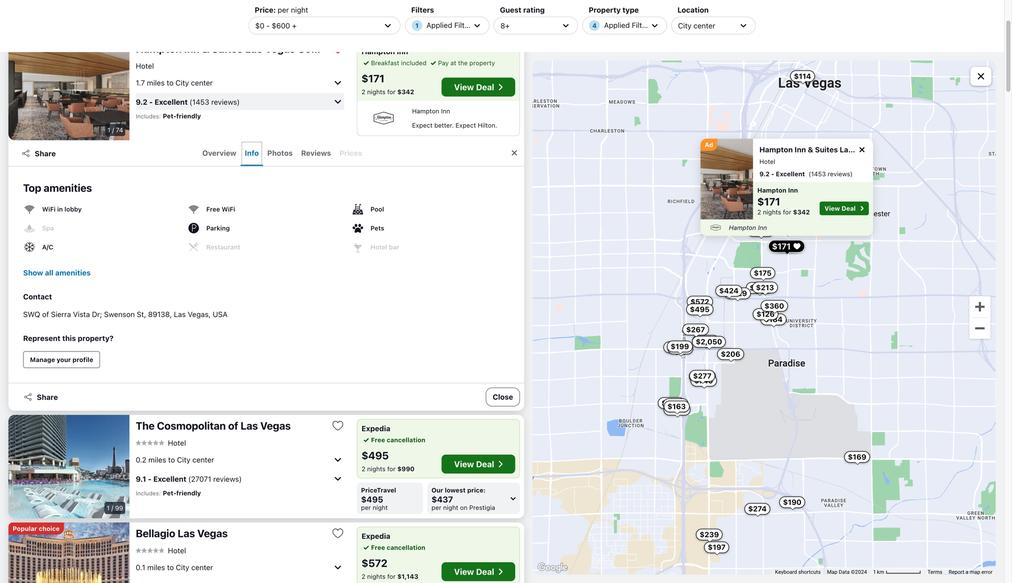 Task type: describe. For each thing, give the bounding box(es) containing it.
safety
[[48, 414, 67, 421]]

0 horizontal spatial 9.2
[[136, 97, 147, 106]]

74
[[116, 126, 123, 134]]

free down represent
[[34, 344, 47, 351]]

$274 button
[[745, 503, 770, 515]]

$210 button
[[668, 343, 693, 354]]

better.
[[434, 122, 454, 129]]

expect better. expect hilton.
[[412, 122, 497, 129]]

nights for $171
[[367, 88, 386, 96]]

includes: for the
[[136, 490, 161, 497]]

center, for hampton inn & suites las vegas convention center, nv hotel 9.2 - excellent (1453 reviews)
[[921, 145, 948, 154]]

deal for $572
[[476, 567, 494, 577]]

cancellation for $495
[[387, 436, 425, 444]]

ev
[[34, 314, 42, 321]]

0 vertical spatial share
[[35, 149, 56, 158]]

$197 button
[[704, 542, 729, 553]]

center for bellagio las vegas
[[191, 563, 213, 572]]

hampton inn image inside button
[[705, 224, 727, 231]]

includes: pet-friendly for the
[[136, 489, 201, 497]]

free up 2 nights for $1,143 at the left of the page
[[371, 544, 385, 551]]

9.1
[[136, 475, 146, 483]]

$495 for $495
[[362, 449, 389, 462]]

hampton inn up breakfast
[[362, 47, 408, 56]]

gym
[[34, 364, 47, 371]]

applied for property type
[[604, 21, 630, 29]]

$199 $206
[[671, 342, 740, 358]]

1 for 1
[[415, 22, 419, 29]]

suites for hampton inn & suites las vegas convention center, nv
[[212, 42, 243, 55]]

$1,143
[[397, 573, 418, 580]]

las inside hampton inn & suites las vegas convention center, nv hotel 9.2 - excellent (1453 reviews)
[[840, 145, 852, 154]]

center, for hampton inn & suites las vegas convention center, nv
[[356, 42, 392, 55]]

city down the location
[[678, 21, 692, 30]]

center down the location
[[694, 21, 715, 30]]

pricetravel
[[361, 487, 396, 494]]

1.7 miles to city center button
[[136, 74, 344, 91]]

contact
[[23, 292, 52, 301]]

data
[[839, 569, 850, 575]]

profile
[[73, 356, 93, 363]]

report a map error link
[[949, 569, 993, 575]]

nights inside $171 2 nights for $342
[[763, 208, 781, 216]]

(1453 inside hampton inn & suites las vegas convention center, nv hotel 9.2 - excellent (1453 reviews)
[[809, 170, 826, 178]]

0 horizontal spatial per
[[278, 6, 289, 14]]

free cancellation for $572
[[371, 544, 425, 551]]

parking inside luggage storage masks provided new safety protocols non-smoking rooms online check in/check out outdoor swimming pool parking pets allowed pool response protocol safe distance temperature screening
[[34, 454, 56, 461]]

0.1 miles to city center
[[136, 563, 213, 572]]

prestigia
[[469, 504, 495, 511]]

hotel button up 1.7
[[136, 61, 154, 70]]

0.1
[[136, 563, 145, 572]]

city for bellagio las vegas
[[176, 563, 189, 572]]

all
[[45, 268, 53, 277]]

hotel up "0.2 miles to city center"
[[168, 439, 186, 447]]

view for $495
[[454, 459, 474, 469]]

hampton inn & suites las vegas convention center, nv image
[[700, 139, 753, 220]]

$171 inside button
[[772, 241, 791, 251]]

hampton inn up "better."
[[412, 107, 450, 115]]

manage
[[30, 356, 55, 363]]

to for bellagio
[[167, 563, 174, 572]]

google image
[[535, 561, 570, 575]]

bar
[[389, 243, 399, 251]]

$360
[[765, 301, 784, 310]]

to for hampton
[[167, 78, 173, 87]]

non-
[[34, 424, 49, 431]]

swq
[[23, 310, 40, 319]]

center for hampton inn & suites las vegas convention center, nv
[[191, 78, 213, 87]]

night inside our lowest price: $437 per night on prestigia
[[443, 504, 458, 511]]

$424
[[719, 286, 739, 295]]

view deal button for $495
[[441, 455, 515, 474]]

0.1 miles to city center button
[[136, 559, 344, 576]]

popular choice
[[13, 525, 60, 532]]

- for $0 - $600 +
[[266, 21, 270, 30]]

$210
[[671, 344, 690, 353]]

convention for hampton inn & suites las vegas convention center, nv
[[298, 42, 354, 55]]

reviews) for las
[[211, 97, 240, 106]]

view deal for $171
[[454, 82, 494, 92]]

$572 button
[[687, 296, 713, 308]]

9.2 inside hampton inn & suites las vegas convention center, nv hotel 9.2 - excellent (1453 reviews)
[[759, 170, 769, 178]]

city for the cosmopolitan of las vegas
[[177, 455, 190, 464]]

0 vertical spatial $171
[[362, 72, 385, 84]]

$192 button
[[664, 342, 689, 353]]

price: per night
[[255, 6, 308, 14]]

map data ©2024
[[827, 569, 867, 575]]

miles for bellagio
[[147, 563, 165, 572]]

$239
[[700, 530, 719, 539]]

0 horizontal spatial night
[[291, 6, 308, 14]]

view for $572
[[454, 567, 474, 577]]

- inside hampton inn & suites las vegas convention center, nv hotel 9.2 - excellent (1453 reviews)
[[771, 170, 774, 178]]

report
[[949, 569, 964, 575]]

swenson
[[104, 310, 135, 319]]

top amenities
[[23, 182, 92, 194]]

hotel button down bellagio
[[136, 546, 186, 555]]

hotel inside hampton inn & suites las vegas convention center, nv hotel 9.2 - excellent (1453 reviews)
[[759, 158, 775, 165]]

business
[[34, 304, 60, 311]]

free cancellation button for $572
[[362, 543, 425, 552]]

amenities inside show all amenities button
[[55, 268, 91, 277]]

$495 button
[[686, 304, 713, 315]]

$495 inside pricetravel $495 per night
[[361, 494, 383, 504]]

reviews) inside hampton inn & suites las vegas convention center, nv hotel 9.2 - excellent (1453 reviews)
[[828, 170, 853, 178]]

reviews) for vegas
[[213, 475, 242, 483]]

excellent inside hampton inn & suites las vegas convention center, nv hotel 9.2 - excellent (1453 reviews)
[[776, 170, 805, 178]]

cancellation for $572
[[387, 544, 425, 551]]

areas
[[90, 354, 106, 361]]

2 vertical spatial in
[[63, 354, 68, 361]]

las right 89138
[[174, 310, 186, 319]]

at
[[451, 59, 456, 67]]

pool
[[91, 444, 104, 451]]

lowest
[[445, 487, 466, 494]]

view deal button for $572
[[441, 562, 515, 581]]

hotel left bar
[[371, 243, 387, 251]]

for inside $171 2 nights for $342
[[783, 208, 791, 216]]

free cancellation for $495
[[371, 436, 425, 444]]

the cosmopolitan of las vegas, (las vegas, usa) image
[[8, 415, 129, 518]]

2 for $572
[[362, 573, 365, 580]]

& for hampton inn & suites las vegas convention center, nv hotel 9.2 - excellent (1453 reviews)
[[808, 145, 813, 154]]

express
[[34, 334, 57, 341]]

price:
[[467, 487, 486, 494]]

$126
[[757, 310, 775, 318]]

miles for the
[[148, 455, 166, 464]]

$274
[[748, 505, 767, 513]]

hotel button right hampton inn & suites las vegas convention center, nv image
[[759, 158, 775, 165]]

included
[[401, 59, 426, 67]]

free up restaurant on the left
[[206, 206, 220, 213]]

(27071
[[188, 475, 211, 483]]

3 , from the left
[[209, 310, 211, 319]]

$206 button
[[717, 348, 744, 360]]

deal for $495
[[476, 459, 494, 469]]

tab list containing overview
[[62, 141, 502, 166]]

0 vertical spatial pool
[[371, 206, 384, 213]]

city for hampton inn & suites las vegas convention center, nv
[[175, 78, 189, 87]]

$277 button
[[689, 370, 715, 382]]

cosmopolitan
[[157, 419, 226, 432]]

map region
[[533, 61, 996, 575]]

booking sites searched: 325
[[424, 2, 523, 11]]

2 for $171
[[362, 88, 365, 96]]

keyboard shortcuts button
[[775, 568, 821, 576]]

nights for $572
[[367, 573, 386, 580]]

0 vertical spatial hampton inn image
[[362, 111, 406, 126]]

1 vertical spatial share
[[37, 393, 58, 401]]

hampton inn button
[[700, 220, 873, 236]]

applied filters for filters
[[426, 21, 475, 29]]

pet- for inn
[[163, 112, 176, 120]]

pay at the property
[[438, 59, 495, 67]]

info
[[245, 149, 259, 157]]

hotel bar
[[371, 243, 399, 251]]

0 vertical spatial $342
[[397, 88, 414, 96]]

0 vertical spatial share button
[[15, 144, 62, 163]]

protocol
[[64, 484, 89, 491]]

nv for hampton inn & suites las vegas convention center, nv hotel 9.2 - excellent (1453 reviews)
[[950, 145, 959, 154]]

the cosmopolitan of las vegas
[[136, 419, 291, 432]]

sierra
[[51, 310, 71, 319]]

1 for 1 / 74
[[107, 126, 110, 134]]

type
[[623, 6, 639, 14]]

spa
[[42, 224, 54, 232]]

hampton inn inside button
[[729, 224, 767, 231]]

pets inside luggage storage masks provided new safety protocols non-smoking rooms online check in/check out outdoor swimming pool parking pets allowed pool response protocol safe distance temperature screening
[[34, 464, 47, 471]]

applied for filters
[[426, 21, 452, 29]]

$209
[[667, 405, 687, 414]]

filters for property type
[[632, 21, 653, 29]]

prices
[[339, 149, 362, 157]]

las right bellagio
[[178, 527, 195, 539]]

$229 inside $229 $360
[[728, 289, 747, 298]]

$168
[[777, 242, 796, 251]]

photos button
[[263, 141, 297, 166]]

terms
[[928, 569, 942, 575]]

inquiry)
[[240, 304, 263, 311]]

for for $572
[[387, 573, 396, 580]]

map
[[970, 569, 980, 575]]

view deal button for 2 nights for
[[820, 202, 869, 215]]

all amenities
[[23, 266, 70, 275]]

9.1 - excellent (27071 reviews)
[[136, 475, 242, 483]]

1 vertical spatial share button
[[17, 388, 64, 407]]

deal for $171
[[476, 82, 494, 92]]

8+
[[501, 21, 510, 30]]



Task type: vqa. For each thing, say whether or not it's contained in the screenshot.
Homewood Suites By Hilton Harlingen, (Harlingen, USA) image
no



Task type: locate. For each thing, give the bounding box(es) containing it.
vegas inside hampton inn & suites las vegas convention center, nv hotel 9.2 - excellent (1453 reviews)
[[854, 145, 876, 154]]

2 cancellation from the top
[[387, 544, 425, 551]]

1 horizontal spatial expect
[[456, 122, 476, 129]]

1 vertical spatial excellent
[[776, 170, 805, 178]]

$171 down breakfast
[[362, 72, 385, 84]]

swq of sierra vista dr; swenson st , 89138 , las vegas , usa
[[23, 310, 228, 319]]

excellent down "0.2 miles to city center"
[[153, 475, 186, 483]]

2 applied from the left
[[604, 21, 630, 29]]

city down bellagio las vegas
[[176, 563, 189, 572]]

luggage
[[34, 394, 59, 401]]

on
[[460, 504, 467, 511]]

free cancellation up $990
[[371, 436, 425, 444]]

$163 button
[[664, 401, 690, 412]]

center inside 0.1 miles to city center button
[[191, 563, 213, 572]]

2 vertical spatial to
[[167, 563, 174, 572]]

1 vertical spatial miles
[[148, 455, 166, 464]]

- right 9.1
[[148, 475, 151, 483]]

includes:
[[136, 113, 161, 120], [136, 490, 161, 497]]

check-
[[59, 334, 79, 341]]

- for 9.2 - excellent (1453 reviews)
[[149, 97, 153, 106]]

the
[[136, 419, 155, 432]]

0 vertical spatial &
[[202, 42, 209, 55]]

pay at the property button
[[429, 58, 495, 68]]

miles right 0.2
[[148, 455, 166, 464]]

0 vertical spatial reviews)
[[211, 97, 240, 106]]

$229
[[728, 289, 747, 298], [696, 336, 715, 345], [693, 372, 712, 381], [662, 399, 681, 407]]

0 horizontal spatial filters
[[411, 6, 434, 14]]

0 vertical spatial $572
[[691, 297, 709, 306]]

pets left 'allowed'
[[34, 464, 47, 471]]

miles
[[147, 78, 165, 87], [148, 455, 166, 464], [147, 563, 165, 572]]

expect left hilton.
[[456, 122, 476, 129]]

2 up the pricetravel
[[362, 465, 365, 473]]

$572 up 2 nights for $1,143 at the left of the page
[[362, 557, 387, 569]]

1 vertical spatial to
[[168, 455, 175, 464]]

hour
[[44, 294, 58, 301]]

0 vertical spatial /
[[112, 126, 114, 134]]

a
[[966, 569, 969, 575]]

0 vertical spatial expedia
[[362, 424, 390, 433]]

hotel button up "0.2 miles to city center"
[[136, 438, 186, 447]]

free cancellation button for $495
[[362, 435, 425, 445]]

center, inside button
[[356, 42, 392, 55]]

friendly for inn
[[176, 112, 201, 120]]

1 vertical spatial center,
[[921, 145, 948, 154]]

1 pet- from the top
[[163, 112, 176, 120]]

nights left $1,143 at the bottom
[[367, 573, 386, 580]]

$2,050
[[696, 337, 722, 346]]

includes: down 1.7
[[136, 113, 161, 120]]

friendly for cosmopolitan
[[176, 489, 201, 497]]

expect
[[412, 122, 433, 129], [456, 122, 476, 129]]

2 vertical spatial $171
[[772, 241, 791, 251]]

$342
[[397, 88, 414, 96], [793, 208, 810, 216]]

hampton inn image down 2 nights for $342
[[362, 111, 406, 126]]

2 applied filters from the left
[[604, 21, 653, 29]]

1 vertical spatial free cancellation button
[[362, 543, 425, 552]]

0 vertical spatial parking
[[206, 224, 230, 232]]

view deal for $495
[[454, 459, 494, 469]]

expect left "better."
[[412, 122, 433, 129]]

1 for 1 km
[[873, 569, 876, 575]]

free cancellation up 2 nights for $1,143 at the left of the page
[[371, 544, 425, 551]]

2 free cancellation from the top
[[371, 544, 425, 551]]

km
[[877, 569, 884, 575]]

suites for hampton inn & suites las vegas convention center, nv hotel 9.2 - excellent (1453 reviews)
[[815, 145, 838, 154]]

to right 0.1
[[167, 563, 174, 572]]

1 vertical spatial friendly
[[176, 489, 201, 497]]

allowed
[[48, 464, 71, 471]]

filters left sites
[[411, 6, 434, 14]]

for
[[387, 88, 396, 96], [783, 208, 791, 216], [387, 465, 396, 473], [387, 573, 396, 580]]

1 horizontal spatial filters
[[454, 21, 475, 29]]

suites left close image
[[815, 145, 838, 154]]

2 expedia from the top
[[362, 532, 390, 541]]

1 horizontal spatial 9.2
[[759, 170, 769, 178]]

2 horizontal spatial ,
[[209, 310, 211, 319]]

free cancellation
[[371, 436, 425, 444], [371, 544, 425, 551]]

per up $600
[[278, 6, 289, 14]]

1 horizontal spatial applied filters
[[604, 21, 653, 29]]

of up the "0.2 miles to city center" button
[[228, 419, 238, 432]]

filters down type
[[632, 21, 653, 29]]

center inside 1.7 miles to city center 'button'
[[191, 78, 213, 87]]

hampton inside hampton inn & suites las vegas convention center, nv hotel 9.2 - excellent (1453 reviews)
[[759, 145, 793, 154]]

in right this
[[79, 334, 84, 341]]

reviews
[[301, 149, 331, 157]]

2 pet- from the top
[[163, 489, 176, 497]]

0 vertical spatial includes:
[[136, 113, 161, 120]]

in left public
[[63, 354, 68, 361]]

price:
[[255, 6, 276, 14]]

0 vertical spatial excellent
[[155, 97, 188, 106]]

1 cancellation from the top
[[387, 436, 425, 444]]

deal
[[476, 82, 494, 92], [842, 205, 856, 212], [476, 459, 494, 469], [476, 567, 494, 577]]

pet- down 9.1 - excellent (27071 reviews)
[[163, 489, 176, 497]]

to inside 'button'
[[167, 78, 173, 87]]

1 vertical spatial parking
[[34, 454, 56, 461]]

pet- for cosmopolitan
[[163, 489, 176, 497]]

1 / 74
[[107, 126, 123, 134]]

1 horizontal spatial suites
[[815, 145, 838, 154]]

cancellation up $1,143 at the bottom
[[387, 544, 425, 551]]

0 horizontal spatial $342
[[397, 88, 414, 96]]

1 expect from the left
[[412, 122, 433, 129]]

$495 up '$267'
[[690, 305, 710, 314]]

in/check
[[74, 434, 99, 441]]

view for $171
[[454, 82, 474, 92]]

night left on
[[443, 504, 458, 511]]

0 horizontal spatial ,
[[144, 310, 146, 319]]

$171 2 nights for $342
[[757, 195, 810, 216]]

las left close image
[[840, 145, 852, 154]]

view deal for $572
[[454, 567, 494, 577]]

& up 1.7 miles to city center
[[202, 42, 209, 55]]

$209 button
[[664, 404, 690, 416]]

excellent for the cosmopolitan of las vegas
[[153, 475, 186, 483]]

share button up new
[[17, 388, 64, 407]]

bellagio las vegas button
[[136, 527, 323, 540]]

1 vertical spatial /
[[111, 504, 113, 512]]

1 vertical spatial $171
[[757, 195, 780, 208]]

1 vertical spatial $342
[[793, 208, 810, 216]]

night inside pricetravel $495 per night
[[373, 504, 388, 511]]

suites inside hampton inn & suites las vegas convention center, nv hotel 9.2 - excellent (1453 reviews)
[[815, 145, 838, 154]]

convention
[[298, 42, 354, 55], [878, 145, 919, 154]]

$342 up hampton inn button
[[793, 208, 810, 216]]

represent this property?
[[23, 334, 114, 343]]

reviews button
[[297, 141, 335, 166]]

1 horizontal spatial (1453
[[809, 170, 826, 178]]

& inside button
[[202, 42, 209, 55]]

$171 down hampton inn button
[[772, 241, 791, 251]]

nights for $495
[[367, 465, 386, 473]]

1 left 74
[[107, 126, 110, 134]]

2 horizontal spatial per
[[432, 504, 441, 511]]

1 vertical spatial pet-
[[163, 489, 176, 497]]

free up "gym"
[[34, 354, 47, 361]]

1 vertical spatial (1453
[[809, 170, 826, 178]]

1 vertical spatial pool
[[34, 474, 46, 481]]

+
[[292, 21, 297, 30]]

center, inside hampton inn & suites las vegas convention center, nv hotel 9.2 - excellent (1453 reviews)
[[921, 145, 948, 154]]

1 horizontal spatial per
[[361, 504, 371, 511]]

$432
[[733, 205, 752, 214]]

0 horizontal spatial parking
[[34, 454, 56, 461]]

$246 button
[[747, 225, 774, 237]]

expedia for $495
[[362, 424, 390, 433]]

0 vertical spatial includes: pet-friendly
[[136, 112, 201, 120]]

0 vertical spatial center,
[[356, 42, 392, 55]]

2 vertical spatial reviews)
[[213, 475, 242, 483]]

1 vertical spatial hampton inn image
[[705, 224, 727, 231]]

/
[[112, 126, 114, 134], [111, 504, 113, 512]]

outdoor
[[34, 444, 58, 451]]

amenities for top amenities
[[44, 182, 92, 194]]

las up the "0.2 miles to city center" button
[[241, 419, 258, 432]]

breakfast included button
[[362, 58, 426, 68]]

2 nights for $990
[[362, 465, 415, 473]]

1 vertical spatial 9.2
[[759, 170, 769, 178]]

bellagio las vegas
[[136, 527, 228, 539]]

check
[[54, 434, 72, 441]]

filters for filters
[[454, 21, 475, 29]]

/ for hampton inn & suites las vegas convention center, nv
[[112, 126, 114, 134]]

1 vertical spatial pets
[[34, 464, 47, 471]]

expedia up 2 nights for $990
[[362, 424, 390, 433]]

0 horizontal spatial applied
[[426, 21, 452, 29]]

1 , from the left
[[144, 310, 146, 319]]

$171 right the $432
[[757, 195, 780, 208]]

2 down breakfast included button
[[362, 88, 365, 96]]

1 horizontal spatial pool
[[371, 206, 384, 213]]

terms link
[[928, 569, 942, 575]]

/ for the cosmopolitan of las vegas
[[111, 504, 113, 512]]

1 horizontal spatial $572
[[691, 297, 709, 306]]

for for $171
[[387, 88, 396, 96]]

$0 - $600 +
[[255, 21, 297, 30]]

convention inside button
[[298, 42, 354, 55]]

1 horizontal spatial hampton inn image
[[705, 224, 727, 231]]

2 vertical spatial $495
[[361, 494, 383, 504]]

applied down property type
[[604, 21, 630, 29]]

0 vertical spatial nv
[[395, 42, 408, 55]]

2 nights for $1,143
[[362, 573, 418, 580]]

info button
[[241, 141, 263, 166]]

1 horizontal spatial night
[[373, 504, 388, 511]]

per inside our lowest price: $437 per night on prestigia
[[432, 504, 441, 511]]

0 vertical spatial free cancellation button
[[362, 435, 425, 445]]

0 horizontal spatial $572
[[362, 557, 387, 569]]

$175
[[754, 269, 772, 277]]

$495 down the pricetravel
[[361, 494, 383, 504]]

0 horizontal spatial pool
[[34, 474, 46, 481]]

0 horizontal spatial &
[[202, 42, 209, 55]]

0 vertical spatial in
[[57, 206, 63, 213]]

pool inside luggage storage masks provided new safety protocols non-smoking rooms online check in/check out outdoor swimming pool parking pets allowed pool response protocol safe distance temperature screening
[[34, 474, 46, 481]]

inn inside hampton inn & suites las vegas convention center, nv hotel 9.2 - excellent (1453 reviews)
[[795, 145, 806, 154]]

expedia for $572
[[362, 532, 390, 541]]

2 friendly from the top
[[176, 489, 201, 497]]

, left tv
[[209, 310, 211, 319]]

for for $495
[[387, 465, 396, 473]]

0 horizontal spatial hampton inn image
[[362, 111, 406, 126]]

protocols
[[69, 414, 97, 421]]

$360 button
[[761, 300, 788, 312]]

miles inside 'button'
[[147, 78, 165, 87]]

1 up included
[[415, 22, 419, 29]]

0 vertical spatial convention
[[298, 42, 354, 55]]

applied filters for property type
[[604, 21, 653, 29]]

$424 button
[[715, 285, 742, 297]]

1 free cancellation from the top
[[371, 436, 425, 444]]

per
[[278, 6, 289, 14], [361, 504, 371, 511], [432, 504, 441, 511]]

- up $171 2 nights for $342
[[771, 170, 774, 178]]

expedia down pricetravel $495 per night
[[362, 532, 390, 541]]

0.2 miles to city center
[[136, 455, 214, 464]]

st
[[137, 310, 144, 319]]

reviews)
[[211, 97, 240, 106], [828, 170, 853, 178], [213, 475, 242, 483]]

hampton inn image
[[362, 111, 406, 126], [705, 224, 727, 231]]

1 vertical spatial &
[[808, 145, 813, 154]]

for left $1,143 at the bottom
[[387, 573, 396, 580]]

$495 inside $495 $184
[[690, 305, 710, 314]]

free cancellation button up 2 nights for $1,143 at the left of the page
[[362, 543, 425, 552]]

1 applied from the left
[[426, 21, 452, 29]]

parking down outdoor
[[34, 454, 56, 461]]

to up 9.2 - excellent (1453 reviews)
[[167, 78, 173, 87]]

per down our at bottom left
[[432, 504, 441, 511]]

1 vertical spatial convention
[[878, 145, 919, 154]]

$342 inside $171 2 nights for $342
[[793, 208, 810, 216]]

1 horizontal spatial of
[[228, 419, 238, 432]]

includes: pet-friendly for hampton
[[136, 112, 201, 120]]

to for the
[[168, 455, 175, 464]]

0 vertical spatial suites
[[212, 42, 243, 55]]

$171 inside $171 2 nights for $342
[[757, 195, 780, 208]]

miles for hampton
[[147, 78, 165, 87]]

$495 for $495 $184
[[690, 305, 710, 314]]

applied filters
[[426, 21, 475, 29], [604, 21, 653, 29]]

suites inside button
[[212, 42, 243, 55]]

charging
[[43, 314, 69, 321]]

1 horizontal spatial ,
[[170, 310, 172, 319]]

show all amenities
[[23, 268, 91, 277]]

2 vertical spatial excellent
[[153, 475, 186, 483]]

night down the pricetravel
[[373, 504, 388, 511]]

includes: for hampton
[[136, 113, 161, 120]]

0 vertical spatial (1453
[[190, 97, 209, 106]]

1 vertical spatial suites
[[815, 145, 838, 154]]

includes: pet-friendly down 9.1 - excellent (27071 reviews)
[[136, 489, 201, 497]]

center for the cosmopolitan of las vegas
[[192, 455, 214, 464]]

1 vertical spatial expedia
[[362, 532, 390, 541]]

nights up hampton inn button
[[763, 208, 781, 216]]

our lowest price: $437 per night on prestigia
[[432, 487, 495, 511]]

excellent down 1.7 miles to city center
[[155, 97, 188, 106]]

1 horizontal spatial applied
[[604, 21, 630, 29]]

$239 button
[[696, 529, 723, 540]]

(1453 down 1.7 miles to city center
[[190, 97, 209, 106]]

applied filters down type
[[604, 21, 653, 29]]

1 inside button
[[873, 569, 876, 575]]

hampton inn down $432 "button"
[[729, 224, 767, 231]]

center up (27071
[[192, 455, 214, 464]]

1 free cancellation button from the top
[[362, 435, 425, 445]]

1 friendly from the top
[[176, 112, 201, 120]]

city up 9.1 - excellent (27071 reviews)
[[177, 455, 190, 464]]

2 , from the left
[[170, 310, 172, 319]]

our
[[432, 487, 443, 494]]

hampton inn up $171 2 nights for $342
[[757, 187, 798, 194]]

1 vertical spatial in
[[79, 334, 84, 341]]

for up hampton inn button
[[783, 208, 791, 216]]

prices button
[[335, 141, 366, 166]]

hotel button
[[136, 61, 154, 70], [759, 158, 775, 165], [136, 438, 186, 447], [136, 546, 186, 555]]

0 vertical spatial free cancellation
[[371, 436, 425, 444]]

pool up hotel bar
[[371, 206, 384, 213]]

$0
[[255, 21, 264, 30]]

rating
[[523, 6, 545, 14]]

of inside button
[[228, 419, 238, 432]]

1 horizontal spatial nv
[[950, 145, 959, 154]]

per inside pricetravel $495 per night
[[361, 504, 371, 511]]

hotel up 1.7
[[136, 61, 154, 70]]

guest rating
[[500, 6, 545, 14]]

miles right 1.7
[[147, 78, 165, 87]]

keyboard shortcuts
[[775, 569, 821, 575]]

share up top amenities
[[35, 149, 56, 158]]

(upon
[[221, 304, 238, 311]]

convention for hampton inn & suites las vegas convention center, nv hotel 9.2 - excellent (1453 reviews)
[[878, 145, 919, 154]]

(1453 up $171 2 nights for $342
[[809, 170, 826, 178]]

parking down free wifi
[[206, 224, 230, 232]]

1 for 1 / 99
[[107, 504, 110, 512]]

$432 button
[[729, 204, 756, 215]]

overview
[[202, 149, 236, 157]]

in left lobby
[[57, 206, 63, 213]]

2 left $1,143 at the bottom
[[362, 573, 365, 580]]

0 vertical spatial friendly
[[176, 112, 201, 120]]

hotel up 0.1 miles to city center
[[168, 546, 186, 555]]

out
[[101, 434, 110, 441]]

public
[[70, 354, 88, 361]]

of right ev
[[42, 310, 49, 319]]

includes: down 9.1
[[136, 490, 161, 497]]

$342 down breakfast included
[[397, 88, 414, 96]]

share up masks
[[37, 393, 58, 401]]

pet- down 9.2 - excellent (1453 reviews)
[[163, 112, 176, 120]]

2 for $495
[[362, 465, 365, 473]]

& for hampton inn & suites las vegas convention center, nv
[[202, 42, 209, 55]]

2 expect from the left
[[456, 122, 476, 129]]

per down the pricetravel
[[361, 504, 371, 511]]

2 vertical spatial miles
[[147, 563, 165, 572]]

$152
[[667, 400, 685, 409]]

2 includes: from the top
[[136, 490, 161, 497]]

0 horizontal spatial (1453
[[190, 97, 209, 106]]

center inside the "0.2 miles to city center" button
[[192, 455, 214, 464]]

1 vertical spatial $572
[[362, 557, 387, 569]]

parking
[[206, 224, 230, 232], [34, 454, 56, 461]]

1 includes: pet-friendly from the top
[[136, 112, 201, 120]]

excellent for hampton inn & suites las vegas convention center, nv
[[155, 97, 188, 106]]

$190
[[783, 498, 802, 507]]

0 vertical spatial 9.2
[[136, 97, 147, 106]]

hampton inn & suites las vegas convention center, nv, (las vegas, usa) image
[[8, 38, 129, 140]]

close image
[[857, 145, 867, 155]]

bellagio las vegas, (las vegas, usa) image
[[8, 523, 129, 583]]

& inside hampton inn & suites las vegas convention center, nv hotel 9.2 - excellent (1453 reviews)
[[808, 145, 813, 154]]

1 / 99
[[107, 504, 123, 512]]

2 free cancellation button from the top
[[362, 543, 425, 552]]

1 vertical spatial cancellation
[[387, 544, 425, 551]]

2 nights for $342
[[362, 88, 414, 96]]

convention inside hampton inn & suites las vegas convention center, nv hotel 9.2 - excellent (1453 reviews)
[[878, 145, 919, 154]]

1 vertical spatial free cancellation
[[371, 544, 425, 551]]

tab list
[[62, 141, 502, 166]]

1 horizontal spatial pets
[[371, 224, 384, 232]]

amenities for all amenities
[[34, 266, 70, 275]]

1 vertical spatial reviews)
[[828, 170, 853, 178]]

suites up 1.7 miles to city center 'button' on the top left of page
[[212, 42, 243, 55]]

,
[[144, 310, 146, 319], [170, 310, 172, 319], [209, 310, 211, 319]]

0 vertical spatial miles
[[147, 78, 165, 87]]

las down $0
[[245, 42, 262, 55]]

0 horizontal spatial of
[[42, 310, 49, 319]]

nights up the pricetravel
[[367, 465, 386, 473]]

center down bellagio las vegas
[[191, 563, 213, 572]]

1 includes: from the top
[[136, 113, 161, 120]]

1 horizontal spatial $342
[[793, 208, 810, 216]]

1 vertical spatial $495
[[362, 449, 389, 462]]

$572 inside button
[[691, 297, 709, 306]]

2 horizontal spatial night
[[443, 504, 458, 511]]

free up 2 nights for $990
[[371, 436, 385, 444]]

0 vertical spatial cancellation
[[387, 436, 425, 444]]

- for 9.1 - excellent (27071 reviews)
[[148, 475, 151, 483]]

city up 9.2 - excellent (1453 reviews)
[[175, 78, 189, 87]]

nv inside hampton inn & suites las vegas convention center, nv hotel 9.2 - excellent (1453 reviews)
[[950, 145, 959, 154]]

0 vertical spatial to
[[167, 78, 173, 87]]

hotel right hampton inn & suites las vegas convention center, nv image
[[759, 158, 775, 165]]

bathtub (upon inquiry) cable tv
[[196, 304, 263, 321]]

, right st
[[170, 310, 172, 319]]

photos
[[267, 149, 293, 157]]

2 includes: pet-friendly from the top
[[136, 489, 201, 497]]

city inside 'button'
[[175, 78, 189, 87]]

share button up the top
[[15, 144, 62, 163]]

pool up "response"
[[34, 474, 46, 481]]

view deal button for $171
[[441, 78, 515, 97]]

manage your profile
[[30, 356, 93, 363]]

2
[[362, 88, 365, 96], [757, 208, 761, 216], [362, 465, 365, 473], [362, 573, 365, 580]]

$267
[[686, 325, 705, 334]]

0.2 miles to city center button
[[136, 451, 344, 468]]

$190 button
[[779, 497, 805, 508]]

1 vertical spatial of
[[228, 419, 238, 432]]

your
[[57, 356, 71, 363]]

excellent
[[155, 97, 188, 106], [776, 170, 805, 178], [153, 475, 186, 483]]

0 vertical spatial $495
[[690, 305, 710, 314]]

0 horizontal spatial suites
[[212, 42, 243, 55]]

2 inside $171 2 nights for $342
[[757, 208, 761, 216]]

miles right 0.1
[[147, 563, 165, 572]]

hampton inn image left $246
[[705, 224, 727, 231]]

1 horizontal spatial parking
[[206, 224, 230, 232]]

property
[[469, 59, 495, 67]]

1 expedia from the top
[[362, 424, 390, 433]]

$495 $184
[[690, 305, 783, 324]]

nv for hampton inn & suites las vegas convention center, nv
[[395, 42, 408, 55]]

1 applied filters from the left
[[426, 21, 475, 29]]

center up 9.2 - excellent (1453 reviews)
[[191, 78, 213, 87]]

2 horizontal spatial filters
[[632, 21, 653, 29]]

cancellation up $990
[[387, 436, 425, 444]]

0 vertical spatial of
[[42, 310, 49, 319]]

$197
[[708, 543, 726, 552]]

nv inside button
[[395, 42, 408, 55]]



